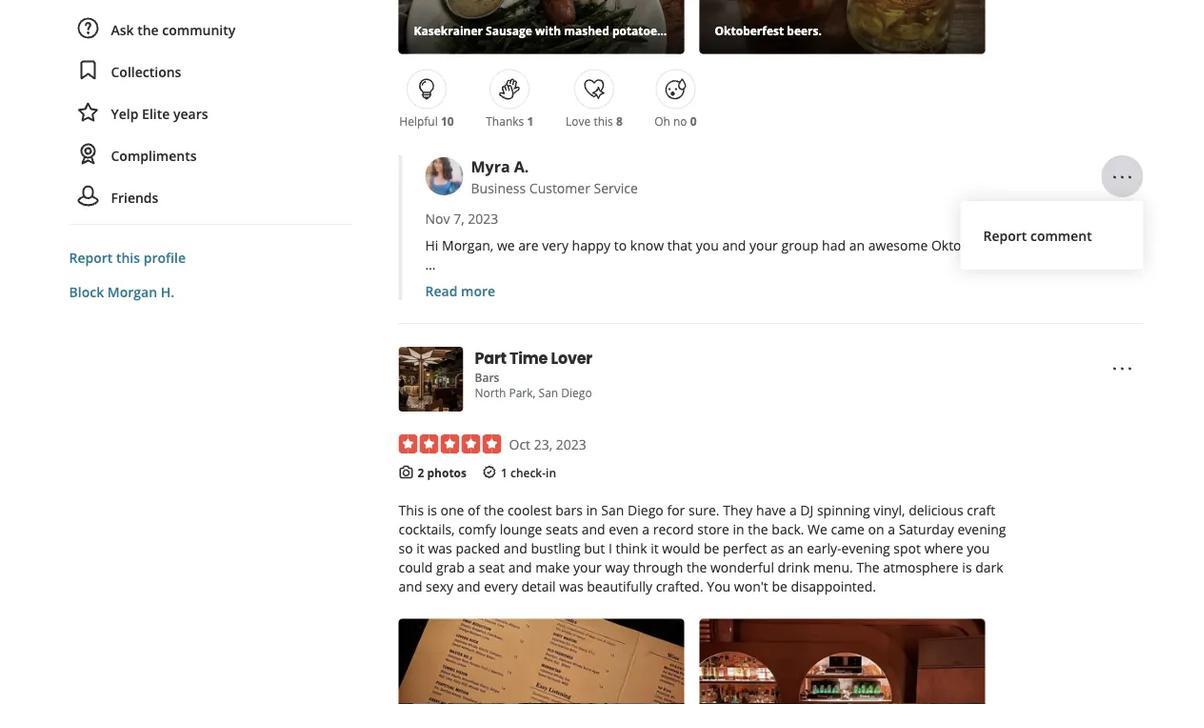 Task type: describe. For each thing, give the bounding box(es) containing it.
to left "try"
[[830, 293, 843, 311]]

yelp elite years link
[[69, 94, 353, 132]]

your inside this is one of the coolest bars in san diego for sure. they have a dj spinning vinyl, delicious craft cocktails, comfy lounge seats and even a record store in the back. we came on a saturday evening so it was packed and bustling but i think it would be perfect as an early-evening spot where you could grab a seat and make your way through the wonderful drink menu. the atmosphere is dark and sexy and every detail was beautifully crafted. you won't be disappointed.
[[574, 558, 602, 576]]

0 horizontal spatial is
[[428, 501, 437, 519]]

a right even
[[643, 520, 650, 538]]

experience
[[584, 350, 653, 368]]

that inside the thank you for giving a shout out to our server.  our staff works very hard to make sure that each guest has an amazing and memorable experience with us.
[[963, 331, 988, 349]]

and inside the thank you for giving a shout out to our server.  our staff works very hard to make sure that each guest has an amazing and memorable experience with us.
[[481, 350, 505, 368]]

compliments link
[[69, 136, 353, 174]]

with inside "we are glad that you loved the food, brews and the wonderful vibe. we appreciate you sharing this picture with us! feel free to ask our staff for recommendations on your next dish to try out when you come again :)"
[[1087, 274, 1113, 292]]

shout
[[566, 331, 601, 349]]

1 horizontal spatial be
[[772, 577, 788, 595]]

report for report comment
[[984, 226, 1028, 244]]

a inside the thank you for giving a shout out to our server.  our staff works very hard to make sure that each guest has an amazing and memorable experience with us.
[[555, 331, 562, 349]]

myra
[[471, 156, 510, 177]]

recommendations
[[601, 293, 715, 311]]

but
[[584, 539, 605, 557]]

spinning
[[818, 501, 871, 519]]

on inside "we are glad that you loved the food, brews and the wonderful vibe. we appreciate you sharing this picture with us! feel free to ask our staff for recommendations on your next dish to try out when you come again :)"
[[718, 293, 735, 311]]

record
[[653, 520, 694, 538]]

we inside "we are glad that you loved the food, brews and the wonderful vibe. we appreciate you sharing this picture with us! feel free to ask our staff for recommendations on your next dish to try out when you come again :)"
[[846, 274, 864, 292]]

love this 8
[[566, 113, 623, 129]]

you left loved
[[531, 274, 554, 292]]

the right "of"
[[484, 501, 504, 519]]

this inside "we are glad that you loved the food, brews and the wonderful vibe. we appreciate you sharing this picture with us! feel free to ask our staff for recommendations on your next dish to try out when you come again :)"
[[1013, 274, 1036, 292]]

san inside part time lover bars north park, san diego
[[539, 385, 559, 401]]

giving
[[515, 331, 551, 349]]

san inside this is one of the coolest bars in san diego for sure. they have a dj spinning vinyl, delicious craft cocktails, comfy lounge seats and even a record store in the back. we came on a saturday evening so it was packed and bustling but i think it would be perfect as an early-evening spot where you could grab a seat and make your way through the wonderful drink menu. the atmosphere is dark and sexy and every detail was beautifully crafted. you won't be disappointed.
[[602, 501, 625, 519]]

yelp elite years
[[111, 104, 208, 122]]

block morgan h. button
[[69, 283, 174, 301]]

could
[[399, 558, 433, 576]]

and up detail
[[509, 558, 532, 576]]

i
[[609, 539, 613, 557]]

came
[[832, 520, 865, 538]]

lounge
[[500, 520, 543, 538]]

h.
[[161, 283, 174, 301]]

1 vertical spatial is
[[963, 558, 973, 576]]

you
[[707, 577, 731, 595]]

to down bars link
[[484, 388, 497, 406]]

day
[[704, 388, 726, 406]]

2 photos link
[[418, 465, 467, 481]]

packed
[[456, 539, 501, 557]]

coolest
[[508, 501, 552, 519]]

us.
[[686, 350, 705, 368]]

north
[[475, 385, 506, 401]]

nice
[[675, 388, 701, 406]]

disappointed.
[[792, 577, 877, 595]]

nov 7, 2023
[[426, 209, 499, 227]]

lover
[[551, 347, 593, 369]]

community
[[162, 20, 236, 39]]

part time lover link
[[475, 347, 593, 370]]

the left food,
[[595, 274, 615, 292]]

you inside this is one of the coolest bars in san diego for sure. they have a dj spinning vinyl, delicious craft cocktails, comfy lounge seats and even a record store in the back. we came on a saturday evening so it was packed and bustling but i think it would be perfect as an early-evening spot where you could grab a seat and make your way through the wonderful drink menu. the atmosphere is dark and sexy and every detail was beautifully crafted. you won't be disappointed.
[[968, 539, 991, 557]]

1 horizontal spatial with
[[1010, 236, 1036, 254]]

grab
[[436, 558, 465, 576]]

where
[[925, 539, 964, 557]]

perfect
[[723, 539, 768, 557]]

so
[[399, 539, 413, 557]]

soon,
[[594, 388, 628, 406]]

for inside this is one of the coolest bars in san diego for sure. they have a dj spinning vinyl, delicious craft cocktails, comfy lounge seats and even a record store in the back. we came on a saturday evening so it was packed and bustling but i think it would be perfect as an early-evening spot where you could grab a seat and make your way through the wonderful drink menu. the atmosphere is dark and sexy and every detail was beautifully crafted. you won't be disappointed.
[[668, 501, 686, 519]]

part
[[475, 347, 507, 369]]

8
[[617, 113, 623, 129]]

each
[[992, 331, 1021, 349]]

of
[[468, 501, 481, 519]]

1 horizontal spatial an
[[850, 236, 865, 254]]

hi morgan, we are very happy to know that you and your group had an awesome oktoberfest with us :)
[[426, 236, 1065, 254]]

dj
[[801, 501, 814, 519]]

know
[[631, 236, 664, 254]]

you right when
[[929, 293, 952, 311]]

hope
[[449, 388, 481, 406]]

out inside "we are glad that you loved the food, brews and the wonderful vibe. we appreciate you sharing this picture with us! feel free to ask our staff for recommendations on your next dish to try out when you come again :)"
[[867, 293, 888, 311]]

thanks 1
[[486, 113, 534, 129]]

a down vinyl,
[[888, 520, 896, 538]]

a left dj
[[790, 501, 797, 519]]

think
[[616, 539, 648, 557]]

serve
[[500, 388, 534, 406]]

for inside the thank you for giving a shout out to our server.  our staff works very hard to make sure that each guest has an amazing and memorable experience with us.
[[494, 331, 512, 349]]

oh
[[655, 113, 671, 129]]

free
[[454, 293, 479, 311]]

every
[[484, 577, 518, 595]]

and down lounge
[[504, 539, 528, 557]]

myra a. business customer service
[[471, 156, 638, 197]]

store
[[698, 520, 730, 538]]

amazing
[[426, 350, 478, 368]]

and left group on the top right of page
[[723, 236, 747, 254]]

thank you for giving a shout out to our server.  our staff works very hard to make sure that each guest has an amazing and memorable experience with us.
[[426, 331, 1103, 368]]

an inside this is one of the coolest bars in san diego for sure. they have a dj spinning vinyl, delicious craft cocktails, comfy lounge seats and even a record store in the back. we came on a saturday evening so it was packed and bustling but i think it would be perfect as an early-evening spot where you could grab a seat and make your way through the wonderful drink menu. the atmosphere is dark and sexy and every detail was beautifully crafted. you won't be disappointed.
[[788, 539, 804, 557]]

have inside this is one of the coolest bars in san diego for sure. they have a dj spinning vinyl, delicious craft cocktails, comfy lounge seats and even a record store in the back. we came on a saturday evening so it was packed and bustling but i think it would be perfect as an early-evening spot where you could grab a seat and make your way through the wonderful drink menu. the atmosphere is dark and sexy and every detail was beautifully crafted. you won't be disappointed.
[[757, 501, 787, 519]]

a left nice
[[664, 388, 672, 406]]

cheers!
[[787, 388, 833, 406]]

5 star rating image
[[399, 435, 502, 454]]

2 it from the left
[[651, 539, 659, 557]]

happy
[[572, 236, 611, 254]]

you inside the thank you for giving a shout out to our server.  our staff works very hard to make sure that each guest has an amazing and memorable experience with us.
[[467, 331, 490, 349]]

drink
[[778, 558, 810, 576]]

yelp
[[111, 104, 139, 122]]

staff inside "we are glad that you loved the food, brews and the wonderful vibe. we appreciate you sharing this picture with us! feel free to ask our staff for recommendations on your next dish to try out when you come again :)"
[[548, 293, 576, 311]]

collections link
[[69, 52, 353, 91]]

morgan
[[107, 283, 157, 301]]

ask
[[499, 293, 520, 311]]

0 horizontal spatial evening
[[842, 539, 891, 557]]

photo of myra a. image
[[426, 157, 464, 195]]

2 vertical spatial very
[[564, 388, 590, 406]]

awesome
[[869, 236, 929, 254]]

bustling
[[531, 539, 581, 557]]

1 horizontal spatial are
[[519, 236, 539, 254]]

sure.
[[689, 501, 720, 519]]

0 horizontal spatial have
[[631, 388, 661, 406]]

has
[[1062, 331, 1084, 349]]

wonderful inside "we are glad that you loved the food, brews and the wonderful vibe. we appreciate you sharing this picture with us! feel free to ask our staff for recommendations on your next dish to try out when you come again :)"
[[746, 274, 810, 292]]

friends link
[[69, 178, 353, 216]]

picture
[[1040, 274, 1083, 292]]

out inside the thank you for giving a shout out to our server.  our staff works very hard to make sure that each guest has an amazing and memorable experience with us.
[[605, 331, 626, 349]]

thanks
[[486, 113, 524, 129]]

(10 reactions) element
[[441, 113, 454, 129]]

detail
[[522, 577, 556, 595]]

staff inside the thank you for giving a shout out to our server.  our staff works very hard to make sure that each guest has an amazing and memorable experience with us.
[[744, 331, 771, 349]]

0 vertical spatial your
[[750, 236, 778, 254]]



Task type: vqa. For each thing, say whether or not it's contained in the screenshot.
The Breakfast to the left
no



Task type: locate. For each thing, give the bounding box(es) containing it.
on inside this is one of the coolest bars in san diego for sure. they have a dj spinning vinyl, delicious craft cocktails, comfy lounge seats and even a record store in the back. we came on a saturday evening so it was packed and bustling but i think it would be perfect as an early-evening spot where you could grab a seat and make your way through the wonderful drink menu. the atmosphere is dark and sexy and every detail was beautifully crafted. you won't be disappointed.
[[869, 520, 885, 538]]

we inside "we are glad that you loved the food, brews and the wonderful vibe. we appreciate you sharing this picture with us! feel free to ask our staff for recommendations on your next dish to try out when you come again :)"
[[426, 274, 445, 292]]

your left next
[[738, 293, 767, 311]]

that right sure
[[963, 331, 988, 349]]

2023 for nov 7, 2023
[[468, 209, 499, 227]]

would
[[663, 539, 701, 557]]

0 vertical spatial on
[[718, 293, 735, 311]]

24 star v2 image
[[77, 100, 100, 123]]

saturday
[[899, 520, 955, 538]]

and down could
[[399, 577, 423, 595]]

report left us
[[984, 226, 1028, 244]]

a down packed
[[468, 558, 476, 576]]

diego inside this is one of the coolest bars in san diego for sure. they have a dj spinning vinyl, delicious craft cocktails, comfy lounge seats and even a record store in the back. we came on a saturday evening so it was packed and bustling but i think it would be perfect as an early-evening spot where you could grab a seat and make your way through the wonderful drink menu. the atmosphere is dark and sexy and every detail was beautifully crafted. you won't be disappointed.
[[628, 501, 664, 519]]

menu.
[[814, 558, 854, 576]]

0 horizontal spatial with
[[656, 350, 683, 368]]

be down drink
[[772, 577, 788, 595]]

1 vertical spatial very
[[816, 331, 842, 349]]

1 vertical spatial your
[[738, 293, 767, 311]]

1 vertical spatial :)
[[1031, 293, 1038, 311]]

your
[[750, 236, 778, 254], [738, 293, 767, 311], [574, 558, 602, 576]]

very inside the thank you for giving a shout out to our server.  our staff works very hard to make sure that each guest has an amazing and memorable experience with us.
[[816, 331, 842, 349]]

0 vertical spatial our
[[523, 293, 545, 311]]

0 vertical spatial diego
[[562, 385, 592, 401]]

your down the but
[[574, 558, 602, 576]]

1 horizontal spatial that
[[668, 236, 693, 254]]

on up "our"
[[718, 293, 735, 311]]

0 vertical spatial 2023
[[468, 209, 499, 227]]

one
[[441, 501, 465, 519]]

:) inside "we are glad that you loved the food, brews and the wonderful vibe. we appreciate you sharing this picture with us! feel free to ask our staff for recommendations on your next dish to try out when you come again :)"
[[1031, 293, 1038, 311]]

ahead.
[[730, 388, 772, 406]]

an right as
[[788, 539, 804, 557]]

0 vertical spatial an
[[850, 236, 865, 254]]

read more button
[[426, 281, 496, 300]]

is
[[428, 501, 437, 519], [963, 558, 973, 576]]

menu image
[[1112, 166, 1135, 189], [1112, 357, 1135, 380]]

1 vertical spatial be
[[772, 577, 788, 595]]

your left group on the top right of page
[[750, 236, 778, 254]]

next
[[770, 293, 797, 311]]

atmosphere
[[884, 558, 959, 576]]

with left us!
[[1087, 274, 1113, 292]]

craft
[[968, 501, 996, 519]]

report this profile
[[69, 248, 186, 266]]

vinyl,
[[874, 501, 906, 519]]

and down grab
[[457, 577, 481, 595]]

1 vertical spatial our
[[645, 331, 667, 349]]

0 horizontal spatial our
[[523, 293, 545, 311]]

hard
[[845, 331, 875, 349]]

on down vinyl,
[[869, 520, 885, 538]]

dark
[[976, 558, 1004, 576]]

(1 reaction) element
[[527, 113, 534, 129]]

1 horizontal spatial in
[[587, 501, 598, 519]]

2 horizontal spatial with
[[1087, 274, 1113, 292]]

we up "try"
[[846, 274, 864, 292]]

are up free
[[449, 274, 469, 292]]

this is one of the coolest bars in san diego for sure. they have a dj spinning vinyl, delicious craft cocktails, comfy lounge seats and even a record store in the back. we came on a saturday evening so it was packed and bustling but i think it would be perfect as an early-evening spot where you could grab a seat and make your way through the wonderful drink menu. the atmosphere is dark and sexy and every detail was beautifully crafted. you won't be disappointed.
[[399, 501, 1007, 595]]

0 vertical spatial was
[[428, 539, 452, 557]]

our left server. on the top
[[645, 331, 667, 349]]

seat
[[479, 558, 505, 576]]

0 vertical spatial :)
[[1058, 236, 1065, 254]]

1 vertical spatial out
[[605, 331, 626, 349]]

1 horizontal spatial our
[[645, 331, 667, 349]]

for inside "we are glad that you loved the food, brews and the wonderful vibe. we appreciate you sharing this picture with us! feel free to ask our staff for recommendations on your next dish to try out when you come again :)"
[[579, 293, 597, 311]]

24 compliment v2 image
[[77, 142, 100, 165]]

0 horizontal spatial staff
[[548, 293, 576, 311]]

1 horizontal spatial for
[[579, 293, 597, 311]]

0 horizontal spatial 1
[[501, 465, 508, 481]]

to down glad
[[483, 293, 495, 311]]

an
[[850, 236, 865, 254], [1088, 331, 1103, 349], [788, 539, 804, 557]]

in
[[546, 465, 557, 481], [587, 501, 598, 519], [733, 520, 745, 538]]

diego inside part time lover bars north park, san diego
[[562, 385, 592, 401]]

16 camera v2 image
[[399, 465, 414, 480]]

on
[[718, 293, 735, 311], [869, 520, 885, 538]]

oh no 0
[[655, 113, 697, 129]]

(0 reactions) element
[[691, 113, 697, 129]]

1 vertical spatial wonderful
[[711, 558, 775, 576]]

menu image down us!
[[1112, 357, 1135, 380]]

in down "oct 23, 2023"
[[546, 465, 557, 481]]

park,
[[509, 385, 536, 401]]

1 horizontal spatial evening
[[958, 520, 1007, 538]]

2 vertical spatial that
[[963, 331, 988, 349]]

thank
[[426, 331, 464, 349]]

friends menu item
[[69, 178, 353, 225]]

come
[[956, 293, 990, 311]]

the right 'ask'
[[137, 20, 159, 39]]

2 vertical spatial with
[[656, 350, 683, 368]]

staff right "our"
[[744, 331, 771, 349]]

report inside button
[[984, 226, 1028, 244]]

years
[[173, 104, 208, 122]]

0 vertical spatial staff
[[548, 293, 576, 311]]

:)
[[1058, 236, 1065, 254], [1031, 293, 1038, 311], [776, 388, 783, 406]]

0 vertical spatial we
[[497, 236, 515, 254]]

0 horizontal spatial san
[[539, 385, 559, 401]]

comfy
[[459, 520, 497, 538]]

make inside this is one of the coolest bars in san diego for sure. they have a dj spinning vinyl, delicious craft cocktails, comfy lounge seats and even a record store in the back. we came on a saturday evening so it was packed and bustling but i think it would be perfect as an early-evening spot where you could grab a seat and make your way through the wonderful drink menu. the atmosphere is dark and sexy and every detail was beautifully crafted. you won't be disappointed.
[[536, 558, 570, 576]]

part time lover bars north park, san diego
[[475, 347, 593, 401]]

0 horizontal spatial in
[[546, 465, 557, 481]]

1 it from the left
[[417, 539, 425, 557]]

1 vertical spatial we
[[846, 274, 864, 292]]

16 check in v2 image
[[482, 465, 497, 480]]

with left us.
[[656, 350, 683, 368]]

sexy
[[426, 577, 454, 595]]

1 vertical spatial on
[[869, 520, 885, 538]]

we hope to serve you very soon, have a nice day ahead. :) cheers!
[[426, 388, 833, 406]]

evening down craft
[[958, 520, 1007, 538]]

nov
[[426, 209, 450, 227]]

0 vertical spatial evening
[[958, 520, 1007, 538]]

we for we are glad that you loved the food, brews and the wonderful vibe. we appreciate you sharing this picture with us! feel free to ask our staff for recommendations on your next dish to try out when you come again :)
[[426, 274, 445, 292]]

diego up even
[[628, 501, 664, 519]]

1 vertical spatial diego
[[628, 501, 664, 519]]

hi
[[426, 236, 439, 254]]

:) right ahead.
[[776, 388, 783, 406]]

0 horizontal spatial make
[[536, 558, 570, 576]]

won't
[[735, 577, 769, 595]]

:) right us
[[1058, 236, 1065, 254]]

back.
[[772, 520, 805, 538]]

and inside "we are glad that you loved the food, brews and the wonderful vibe. we appreciate you sharing this picture with us! feel free to ask our staff for recommendations on your next dish to try out when you come again :)"
[[695, 274, 719, 292]]

1 horizontal spatial it
[[651, 539, 659, 557]]

10
[[441, 113, 454, 129]]

0 vertical spatial with
[[1010, 236, 1036, 254]]

2023 for oct 23, 2023
[[556, 435, 587, 453]]

time
[[510, 347, 548, 369]]

0 vertical spatial this
[[594, 113, 614, 129]]

0 horizontal spatial 2023
[[468, 209, 499, 227]]

group
[[782, 236, 819, 254]]

1 horizontal spatial san
[[602, 501, 625, 519]]

this up again on the top right of the page
[[1013, 274, 1036, 292]]

:) right again on the top right of the page
[[1031, 293, 1038, 311]]

and up bars link
[[481, 350, 505, 368]]

evening up the the
[[842, 539, 891, 557]]

diego left soon, on the bottom of the page
[[562, 385, 592, 401]]

the inside 'ask the community' link
[[137, 20, 159, 39]]

this left 8
[[594, 113, 614, 129]]

1 right thanks
[[527, 113, 534, 129]]

your inside "we are glad that you loved the food, brews and the wonderful vibe. we appreciate you sharing this picture with us! feel free to ask our staff for recommendations on your next dish to try out when you come again :)"
[[738, 293, 767, 311]]

1 vertical spatial menu image
[[1112, 357, 1135, 380]]

1 vertical spatial are
[[449, 274, 469, 292]]

0 horizontal spatial we
[[497, 236, 515, 254]]

0 vertical spatial wonderful
[[746, 274, 810, 292]]

1 vertical spatial this
[[116, 248, 140, 266]]

the up perfect
[[748, 520, 769, 538]]

in right bars
[[587, 501, 598, 519]]

with inside the thank you for giving a shout out to our server.  our staff works very hard to make sure that each guest has an amazing and memorable experience with us.
[[656, 350, 683, 368]]

you
[[696, 236, 719, 254], [531, 274, 554, 292], [937, 274, 960, 292], [929, 293, 952, 311], [467, 331, 490, 349], [537, 388, 560, 406], [968, 539, 991, 557]]

1 horizontal spatial :)
[[1031, 293, 1038, 311]]

0 vertical spatial that
[[668, 236, 693, 254]]

our right ask
[[523, 293, 545, 311]]

wonderful inside this is one of the coolest bars in san diego for sure. they have a dj spinning vinyl, delicious craft cocktails, comfy lounge seats and even a record store in the back. we came on a saturday evening so it was packed and bustling but i think it would be perfect as an early-evening spot where you could grab a seat and make your way through the wonderful drink menu. the atmosphere is dark and sexy and every detail was beautifully crafted. you won't be disappointed.
[[711, 558, 775, 576]]

with left us
[[1010, 236, 1036, 254]]

for down loved
[[579, 293, 597, 311]]

try
[[847, 293, 864, 311]]

1 vertical spatial an
[[1088, 331, 1103, 349]]

2 vertical spatial this
[[1013, 274, 1036, 292]]

collections
[[111, 62, 181, 81]]

0 horizontal spatial it
[[417, 539, 425, 557]]

have up back.
[[757, 501, 787, 519]]

out
[[867, 293, 888, 311], [605, 331, 626, 349]]

0 vertical spatial 1
[[527, 113, 534, 129]]

are
[[519, 236, 539, 254], [449, 274, 469, 292]]

very left happy
[[543, 236, 569, 254]]

this up morgan
[[116, 248, 140, 266]]

are inside "we are glad that you loved the food, brews and the wonderful vibe. we appreciate you sharing this picture with us! feel free to ask our staff for recommendations on your next dish to try out when you come again :)"
[[449, 274, 469, 292]]

very left hard
[[816, 331, 842, 349]]

0 horizontal spatial be
[[704, 539, 720, 557]]

make left sure
[[894, 331, 929, 349]]

we up early-
[[808, 520, 828, 538]]

when
[[891, 293, 926, 311]]

that
[[668, 236, 693, 254], [502, 274, 527, 292], [963, 331, 988, 349]]

0 horizontal spatial on
[[718, 293, 735, 311]]

it up through
[[651, 539, 659, 557]]

0 vertical spatial we
[[426, 274, 445, 292]]

this for profile
[[116, 248, 140, 266]]

staff down loved
[[548, 293, 576, 311]]

our inside "we are glad that you loved the food, brews and the wonderful vibe. we appreciate you sharing this picture with us! feel free to ask our staff for recommendations on your next dish to try out when you come again :)"
[[523, 293, 545, 311]]

7,
[[454, 209, 465, 227]]

that inside "we are glad that you loved the food, brews and the wonderful vibe. we appreciate you sharing this picture with us! feel free to ask our staff for recommendations on your next dish to try out when you come again :)"
[[502, 274, 527, 292]]

was
[[428, 539, 452, 557], [560, 577, 584, 595]]

an right had
[[850, 236, 865, 254]]

make down bustling
[[536, 558, 570, 576]]

out right "try"
[[867, 293, 888, 311]]

the
[[857, 558, 880, 576]]

and right brews
[[695, 274, 719, 292]]

wonderful down perfect
[[711, 558, 775, 576]]

0 horizontal spatial :)
[[776, 388, 783, 406]]

this
[[399, 501, 424, 519]]

are up ask
[[519, 236, 539, 254]]

0 vertical spatial out
[[867, 293, 888, 311]]

1 vertical spatial san
[[602, 501, 625, 519]]

diego
[[562, 385, 592, 401], [628, 501, 664, 519]]

oct 23, 2023
[[509, 435, 587, 453]]

san up even
[[602, 501, 625, 519]]

and
[[723, 236, 747, 254], [695, 274, 719, 292], [481, 350, 505, 368], [582, 520, 606, 538], [504, 539, 528, 557], [509, 558, 532, 576], [399, 577, 423, 595], [457, 577, 481, 595]]

for left giving
[[494, 331, 512, 349]]

1 vertical spatial 1
[[501, 465, 508, 481]]

1 horizontal spatial 1
[[527, 113, 534, 129]]

1
[[527, 113, 534, 129], [501, 465, 508, 481]]

make inside the thank you for giving a shout out to our server.  our staff works very hard to make sure that each guest has an amazing and memorable experience with us.
[[894, 331, 929, 349]]

0 horizontal spatial was
[[428, 539, 452, 557]]

helpful
[[400, 113, 438, 129]]

cocktails,
[[399, 520, 455, 538]]

have right soon, on the bottom of the page
[[631, 388, 661, 406]]

an right has
[[1088, 331, 1103, 349]]

compliments
[[111, 146, 197, 164]]

2 horizontal spatial in
[[733, 520, 745, 538]]

comment
[[1031, 226, 1093, 244]]

delicious
[[909, 501, 964, 519]]

sharing
[[964, 274, 1010, 292]]

1 check-in
[[501, 465, 557, 481]]

profile
[[144, 248, 186, 266]]

1 horizontal spatial make
[[894, 331, 929, 349]]

was up grab
[[428, 539, 452, 557]]

2 vertical spatial we
[[808, 520, 828, 538]]

a.
[[514, 156, 529, 177]]

1 horizontal spatial report
[[984, 226, 1028, 244]]

that up ask
[[502, 274, 527, 292]]

ask the community link
[[69, 10, 353, 49]]

san right park,
[[539, 385, 559, 401]]

0 vertical spatial menu image
[[1112, 166, 1135, 189]]

be down store
[[704, 539, 720, 557]]

1 vertical spatial we
[[426, 388, 445, 406]]

guest
[[1025, 331, 1059, 349]]

1 vertical spatial evening
[[842, 539, 891, 557]]

0 vertical spatial in
[[546, 465, 557, 481]]

we left hope
[[426, 388, 445, 406]]

0 vertical spatial be
[[704, 539, 720, 557]]

1 horizontal spatial 2023
[[556, 435, 587, 453]]

works
[[775, 331, 812, 349]]

24 collections v2 image
[[77, 59, 100, 81]]

2 vertical spatial :)
[[776, 388, 783, 406]]

to up the experience
[[629, 331, 642, 349]]

menu image up report comment button
[[1112, 166, 1135, 189]]

as
[[771, 539, 785, 557]]

appreciate
[[868, 274, 934, 292]]

1 horizontal spatial this
[[594, 113, 614, 129]]

1 vertical spatial that
[[502, 274, 527, 292]]

we up "feel"
[[426, 274, 445, 292]]

our inside the thank you for giving a shout out to our server.  our staff works very hard to make sure that each guest has an amazing and memorable experience with us.
[[645, 331, 667, 349]]

1 vertical spatial staff
[[744, 331, 771, 349]]

1 vertical spatial 2023
[[556, 435, 587, 453]]

you right know
[[696, 236, 719, 254]]

1 horizontal spatial is
[[963, 558, 973, 576]]

24 questions v2 image
[[77, 17, 100, 39]]

wonderful up next
[[746, 274, 810, 292]]

1 vertical spatial in
[[587, 501, 598, 519]]

2 horizontal spatial an
[[1088, 331, 1103, 349]]

food,
[[618, 274, 651, 292]]

0 vertical spatial very
[[543, 236, 569, 254]]

they
[[724, 501, 753, 519]]

even
[[609, 520, 639, 538]]

for up record
[[668, 501, 686, 519]]

our
[[716, 331, 740, 349]]

and up the but
[[582, 520, 606, 538]]

the down hi morgan, we are very happy to know that you and your group had an awesome oktoberfest with us :)
[[723, 274, 743, 292]]

1 horizontal spatial diego
[[628, 501, 664, 519]]

you up "come"
[[937, 274, 960, 292]]

bars
[[475, 370, 500, 385]]

0 vertical spatial make
[[894, 331, 929, 349]]

0 horizontal spatial diego
[[562, 385, 592, 401]]

0 vertical spatial for
[[579, 293, 597, 311]]

2 horizontal spatial that
[[963, 331, 988, 349]]

0 vertical spatial report
[[984, 226, 1028, 244]]

2 vertical spatial an
[[788, 539, 804, 557]]

the down 'would'
[[687, 558, 707, 576]]

1 vertical spatial for
[[494, 331, 512, 349]]

1 vertical spatial was
[[560, 577, 584, 595]]

0 horizontal spatial report
[[69, 248, 113, 266]]

business
[[471, 179, 526, 197]]

us
[[1040, 236, 1054, 254]]

we right morgan, on the top left
[[497, 236, 515, 254]]

very
[[543, 236, 569, 254], [816, 331, 842, 349], [564, 388, 590, 406]]

1 right 16 check in v2 image
[[501, 465, 508, 481]]

0 vertical spatial is
[[428, 501, 437, 519]]

report up block
[[69, 248, 113, 266]]

a up memorable
[[555, 331, 562, 349]]

0 horizontal spatial are
[[449, 274, 469, 292]]

is up cocktails,
[[428, 501, 437, 519]]

1 menu image from the top
[[1112, 166, 1135, 189]]

an inside the thank you for giving a shout out to our server.  our staff works very hard to make sure that each guest has an amazing and memorable experience with us.
[[1088, 331, 1103, 349]]

crafted.
[[656, 577, 704, 595]]

1 horizontal spatial staff
[[744, 331, 771, 349]]

in down the they at the bottom of page
[[733, 520, 745, 538]]

2023 right '23,'
[[556, 435, 587, 453]]

2 vertical spatial in
[[733, 520, 745, 538]]

23,
[[534, 435, 553, 453]]

report comment button
[[976, 216, 1129, 254]]

to left know
[[615, 236, 627, 254]]

24 friends v2 image
[[77, 184, 100, 207]]

you up amazing
[[467, 331, 490, 349]]

was right detail
[[560, 577, 584, 595]]

we inside this is one of the coolest bars in san diego for sure. they have a dj spinning vinyl, delicious craft cocktails, comfy lounge seats and even a record store in the back. we came on a saturday evening so it was packed and bustling but i think it would be perfect as an early-evening spot where you could grab a seat and make your way through the wonderful drink menu. the atmosphere is dark and sexy and every detail was beautifully crafted. you won't be disappointed.
[[808, 520, 828, 538]]

0 horizontal spatial an
[[788, 539, 804, 557]]

this for 8
[[594, 113, 614, 129]]

oct
[[509, 435, 531, 453]]

be
[[704, 539, 720, 557], [772, 577, 788, 595]]

out up the experience
[[605, 331, 626, 349]]

it right so
[[417, 539, 425, 557]]

you right park,
[[537, 388, 560, 406]]

(8 reactions) element
[[617, 113, 623, 129]]

0 horizontal spatial for
[[494, 331, 512, 349]]

0 vertical spatial are
[[519, 236, 539, 254]]

service
[[594, 179, 638, 197]]

we for we hope to serve you very soon, have a nice day ahead. :) cheers!
[[426, 388, 445, 406]]

report for report this profile
[[69, 248, 113, 266]]

0 horizontal spatial out
[[605, 331, 626, 349]]

report
[[984, 226, 1028, 244], [69, 248, 113, 266]]

very left soon, on the bottom of the page
[[564, 388, 590, 406]]

is left dark
[[963, 558, 973, 576]]

that right know
[[668, 236, 693, 254]]

seats
[[546, 520, 579, 538]]

to right hard
[[878, 331, 891, 349]]

2 menu image from the top
[[1112, 357, 1135, 380]]



